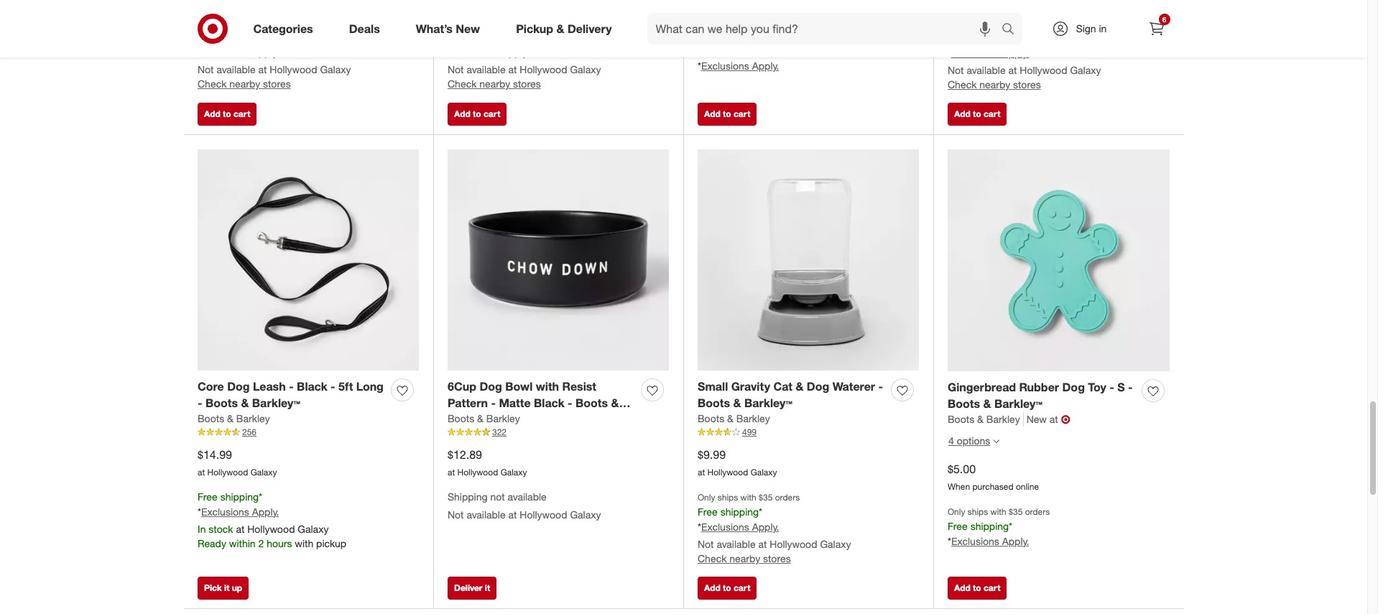 Task type: describe. For each thing, give the bounding box(es) containing it.
6 link
[[1141, 13, 1172, 45]]

pick it up
[[204, 583, 242, 594]]

waterer
[[833, 380, 875, 394]]

resist
[[562, 380, 596, 394]]

galaxy inside shipping not available not available at hollywood galaxy
[[570, 509, 601, 521]]

black inside the core dog leash - black - 5ft long - boots & barkley™
[[297, 380, 327, 394]]

What can we help you find? suggestions appear below search field
[[647, 13, 1005, 45]]

exclusions apply. button down categories
[[201, 45, 279, 60]]

it for $14.99
[[224, 583, 230, 594]]

in
[[198, 523, 206, 535]]

what's
[[416, 21, 453, 36]]

apply. down the '$9.99 at hollywood galaxy'
[[752, 521, 779, 533]]

small gravity cat & dog waterer - boots & barkley™
[[698, 380, 883, 411]]

barkley for leash
[[236, 413, 270, 425]]

hollywood inside $14.99 at hollywood galaxy
[[207, 467, 248, 478]]

gingerbread
[[948, 380, 1016, 395]]

all colors image
[[993, 439, 1000, 445]]

$14.99
[[198, 448, 232, 462]]

up
[[232, 583, 242, 594]]

hollywood inside free shipping * * exclusions apply. in stock at  hollywood galaxy ready within 2 hours with pickup
[[247, 523, 295, 535]]

not for exclusions apply. button below the search
[[948, 64, 964, 76]]

not inside shipping not available not available at hollywood galaxy
[[448, 509, 464, 521]]

pickup
[[516, 21, 553, 36]]

pickup & delivery link
[[504, 13, 630, 45]]

galaxy inside the '$9.99 at hollywood galaxy'
[[751, 467, 777, 478]]

exclusions down when purchased online
[[701, 60, 749, 72]]

nearby for exclusions apply. button below the search
[[980, 78, 1011, 90]]

gingerbread rubber dog toy - s - boots & barkley™
[[948, 380, 1133, 411]]

5ft
[[339, 380, 353, 394]]

256 link
[[198, 426, 419, 439]]

gingerbread rubber dog toy - s - boots & barkley™ link
[[948, 380, 1136, 413]]

exclusions inside free shipping * * exclusions apply. in stock at  hollywood galaxy ready within 2 hours with pickup
[[201, 506, 249, 518]]

in
[[1099, 22, 1107, 34]]

boots & barkley link up all colors element
[[948, 413, 1024, 427]]

apply. down the $5.00 when purchased online
[[1002, 535, 1029, 547]]

& down gravity
[[733, 396, 741, 411]]

barkley for cat
[[736, 413, 770, 425]]

nearby for exclusions apply. button under categories
[[229, 78, 260, 90]]

free inside free shipping * * exclusions apply. in stock at  hollywood galaxy ready within 2 hours with pickup
[[198, 491, 218, 503]]

categories
[[253, 21, 313, 36]]

all colors element
[[993, 437, 1000, 446]]

2
[[258, 537, 264, 550]]

within
[[229, 537, 256, 550]]

when inside the $5.00 when purchased online
[[948, 481, 970, 492]]

boots & barkley new at ¬
[[948, 413, 1071, 427]]

6cup dog bowl with resist pattern - matte black - boots & barkley™ link
[[448, 379, 635, 427]]

ships left the search
[[968, 18, 988, 29]]

0 horizontal spatial when
[[698, 6, 720, 17]]

& inside 6cup dog bowl with resist pattern - matte black - boots & barkley™
[[611, 396, 619, 411]]

- right leash
[[289, 380, 294, 394]]

online inside the $5.00 when purchased online
[[1016, 481, 1039, 492]]

boots & barkley for 6cup
[[448, 413, 520, 425]]

at inside free shipping * * exclusions apply. in stock at  hollywood galaxy ready within 2 hours with pickup
[[236, 523, 245, 535]]

0 vertical spatial new
[[456, 21, 480, 36]]

pickup
[[316, 537, 346, 550]]

& right pickup
[[557, 21, 564, 36]]

exclusions down the search
[[951, 47, 1000, 59]]

dog inside gingerbread rubber dog toy - s - boots & barkley™
[[1063, 380, 1085, 395]]

0 vertical spatial only ships with $35 orders free shipping * * exclusions apply.
[[698, 31, 800, 72]]

boots inside the core dog leash - black - 5ft long - boots & barkley™
[[206, 396, 238, 411]]

$12.89 at hollywood galaxy
[[448, 448, 527, 478]]

apply. down pickup
[[502, 46, 529, 58]]

what's new
[[416, 21, 480, 36]]

322 link
[[448, 426, 669, 439]]

sign in
[[1076, 22, 1107, 34]]

exclusions apply. button down the $5.00 when purchased online
[[951, 534, 1029, 549]]

search button
[[995, 13, 1030, 47]]

toy
[[1088, 380, 1107, 395]]

6cup
[[448, 380, 476, 394]]

small
[[698, 380, 728, 394]]

deliver
[[454, 583, 483, 594]]

exclusions down the categories link
[[201, 46, 249, 58]]

0 vertical spatial online
[[766, 6, 789, 17]]

long
[[356, 380, 384, 394]]

pattern
[[448, 396, 488, 411]]

exclusions down the '$9.99 at hollywood galaxy'
[[701, 521, 749, 533]]

exclusions apply. button down when purchased online
[[701, 59, 779, 73]]

free shipping * * exclusions apply. in stock at  hollywood galaxy ready within 2 hours with pickup
[[198, 491, 346, 550]]

4 options
[[949, 435, 991, 447]]

pick
[[204, 583, 222, 594]]

322
[[492, 427, 507, 438]]

boots inside 6cup dog bowl with resist pattern - matte black - boots & barkley™
[[576, 396, 608, 411]]

- down resist
[[568, 396, 572, 411]]

search
[[995, 23, 1030, 37]]

shipping inside free shipping * * exclusions apply. in stock at  hollywood galaxy ready within 2 hours with pickup
[[220, 491, 259, 503]]

gravity
[[731, 380, 770, 394]]

0 horizontal spatial purchased
[[723, 6, 764, 17]]

pick it up button
[[198, 577, 249, 600]]

apply. down categories
[[252, 46, 279, 58]]

with inside 6cup dog bowl with resist pattern - matte black - boots & barkley™
[[536, 380, 559, 394]]

4
[[949, 435, 954, 447]]

core dog leash - black - 5ft long - boots & barkley™ link
[[198, 379, 385, 412]]

$9.99
[[698, 448, 726, 462]]

core
[[198, 380, 224, 394]]

black inside 6cup dog bowl with resist pattern - matte black - boots & barkley™
[[534, 396, 565, 411]]

bowl
[[505, 380, 533, 394]]

s
[[1118, 380, 1125, 395]]

$9.99 at hollywood galaxy
[[698, 448, 777, 478]]

core dog leash - black - 5ft long - boots & barkley™
[[198, 380, 384, 411]]

& down the small
[[727, 413, 734, 425]]

new inside boots & barkley new at ¬
[[1027, 413, 1047, 426]]

hollywood inside $12.89 at hollywood galaxy
[[457, 467, 498, 478]]

barkley™ inside 6cup dog bowl with resist pattern - matte black - boots & barkley™
[[448, 413, 496, 427]]

dog inside 6cup dog bowl with resist pattern - matte black - boots & barkley™
[[480, 380, 502, 394]]

exclusions apply. button down what's new link
[[451, 45, 529, 60]]

cat
[[774, 380, 793, 394]]

$5.00 when purchased online
[[948, 462, 1039, 492]]

4 options button
[[942, 430, 1006, 453]]

ships down the '$9.99 at hollywood galaxy'
[[718, 492, 738, 503]]

& inside the core dog leash - black - 5ft long - boots & barkley™
[[241, 396, 249, 411]]

ships left categories
[[218, 17, 238, 28]]

- left the 'matte'
[[491, 396, 496, 411]]

at inside the '$9.99 at hollywood galaxy'
[[698, 467, 705, 478]]

purchased inside the $5.00 when purchased online
[[973, 481, 1014, 492]]

- left 5ft
[[331, 380, 335, 394]]

barkley for bowl
[[486, 413, 520, 425]]

boots & barkley link for 6cup
[[448, 412, 520, 426]]

boots inside gingerbread rubber dog toy - s - boots & barkley™
[[948, 397, 980, 411]]

not
[[490, 491, 505, 503]]

at inside shipping not available not available at hollywood galaxy
[[508, 509, 517, 521]]

256
[[242, 427, 257, 438]]



Task type: locate. For each thing, give the bounding box(es) containing it.
not for exclusions apply. button under categories
[[198, 63, 214, 75]]

& up $14.99
[[227, 413, 234, 425]]

dog right core
[[227, 380, 250, 394]]

shipping not available not available at hollywood galaxy
[[448, 491, 601, 521]]

0 vertical spatial purchased
[[723, 6, 764, 17]]

1 horizontal spatial boots & barkley
[[448, 413, 520, 425]]

barkley™
[[252, 396, 300, 411], [744, 396, 793, 411], [995, 397, 1043, 411], [448, 413, 496, 427]]

ships
[[218, 17, 238, 28], [468, 17, 488, 28], [968, 18, 988, 29], [718, 31, 738, 42], [718, 492, 738, 503], [968, 506, 988, 517]]

boots & barkley link up 256
[[198, 412, 270, 426]]

0 horizontal spatial new
[[456, 21, 480, 36]]

small gravity cat & dog waterer - boots & barkley™ link
[[698, 379, 885, 412]]

boots & barkley
[[198, 413, 270, 425], [448, 413, 520, 425], [698, 413, 770, 425]]

nearby for exclusions apply. button under what's new link
[[480, 78, 510, 90]]

barkley™ up boots & barkley new at ¬
[[995, 397, 1043, 411]]

available
[[217, 63, 256, 75], [467, 63, 506, 75], [967, 64, 1006, 76], [508, 491, 547, 503], [467, 509, 506, 521], [717, 538, 756, 550]]

$12.89
[[448, 448, 482, 462]]

boots inside small gravity cat & dog waterer - boots & barkley™
[[698, 396, 730, 411]]

add
[[204, 109, 220, 120], [454, 109, 471, 120], [704, 109, 721, 120], [954, 109, 971, 120], [704, 583, 721, 594], [954, 583, 971, 594]]

stock
[[209, 523, 233, 535]]

- right s
[[1128, 380, 1133, 395]]

at inside $14.99 at hollywood galaxy
[[198, 467, 205, 478]]

only ships with $35 orders free shipping * * exclusions apply. not available at hollywood galaxy check nearby stores for exclusions apply. button below the search
[[948, 18, 1101, 90]]

galaxy inside $14.99 at hollywood galaxy
[[251, 467, 277, 478]]

small gravity cat & dog waterer - boots & barkley™ image
[[698, 149, 919, 371], [698, 149, 919, 371]]

deliver it button
[[448, 577, 497, 600]]

gingerbread rubber dog toy - s - boots & barkley™ image
[[948, 149, 1170, 371], [948, 149, 1170, 371]]

0 horizontal spatial online
[[766, 6, 789, 17]]

barkley™ down cat
[[744, 396, 793, 411]]

1 it from the left
[[224, 583, 230, 594]]

dog right cat
[[807, 380, 830, 394]]

0 horizontal spatial black
[[297, 380, 327, 394]]

purchased
[[723, 6, 764, 17], [973, 481, 1014, 492]]

boots & barkley link for core
[[198, 412, 270, 426]]

boots & barkley link up the 322
[[448, 412, 520, 426]]

1 horizontal spatial black
[[534, 396, 565, 411]]

new down gingerbread rubber dog toy - s - boots & barkley™ link
[[1027, 413, 1047, 426]]

ready
[[198, 537, 226, 550]]

barkley up 499
[[736, 413, 770, 425]]

leash
[[253, 380, 286, 394]]

exclusions up stock
[[201, 506, 249, 518]]

barkley™ inside the core dog leash - black - 5ft long - boots & barkley™
[[252, 396, 300, 411]]

dog left bowl
[[480, 380, 502, 394]]

boots & barkley link for small
[[698, 412, 770, 426]]

1 vertical spatial when
[[948, 481, 970, 492]]

apply. down when purchased online
[[752, 60, 779, 72]]

only ships with $35 orders free shipping * * exclusions apply. not available at hollywood galaxy check nearby stores for exclusions apply. button under what's new link
[[448, 17, 601, 90]]

matte
[[499, 396, 531, 411]]

only ships with $35 orders free shipping * * exclusions apply. not available at hollywood galaxy check nearby stores for exclusions apply. button under categories
[[198, 17, 351, 90]]

ships down when purchased online
[[718, 31, 738, 42]]

6cup dog bowl with resist pattern - matte black - boots & barkley™
[[448, 380, 619, 427]]

to
[[223, 109, 231, 120], [473, 109, 481, 120], [723, 109, 731, 120], [973, 109, 981, 120], [723, 583, 731, 594], [973, 583, 981, 594]]

& up 256
[[241, 396, 249, 411]]

it
[[224, 583, 230, 594], [485, 583, 490, 594]]

stores
[[263, 78, 291, 90], [513, 78, 541, 90], [1013, 78, 1041, 90], [763, 553, 791, 565]]

new
[[456, 21, 480, 36], [1027, 413, 1047, 426]]

galaxy
[[320, 63, 351, 75], [570, 63, 601, 75], [1070, 64, 1101, 76], [251, 467, 277, 478], [501, 467, 527, 478], [751, 467, 777, 478], [570, 509, 601, 521], [298, 523, 329, 535], [820, 538, 851, 550]]

$5.00
[[948, 462, 976, 477]]

barkley™ down leash
[[252, 396, 300, 411]]

core dog leash - black - 5ft long - boots & barkley™ image
[[198, 149, 419, 371], [198, 149, 419, 371]]

it right deliver
[[485, 583, 490, 594]]

- down core
[[198, 396, 202, 411]]

barkley up all colors element
[[987, 413, 1020, 426]]

add to cart button
[[198, 103, 257, 126], [448, 103, 507, 126], [698, 103, 757, 126], [948, 103, 1007, 126], [698, 577, 757, 600], [948, 577, 1007, 600]]

499 link
[[698, 426, 919, 439]]

deliver it
[[454, 583, 490, 594]]

dog left toy
[[1063, 380, 1085, 395]]

0 horizontal spatial boots & barkley
[[198, 413, 270, 425]]

ships right what's
[[468, 17, 488, 28]]

apply.
[[252, 46, 279, 58], [502, 46, 529, 58], [1002, 47, 1029, 59], [752, 60, 779, 72], [252, 506, 279, 518], [752, 521, 779, 533], [1002, 535, 1029, 547]]

& right cat
[[796, 380, 804, 394]]

1 horizontal spatial online
[[1016, 481, 1039, 492]]

boots & barkley up the 322
[[448, 413, 520, 425]]

1 boots & barkley from the left
[[198, 413, 270, 425]]

rubber
[[1019, 380, 1059, 395]]

hollywood inside shipping not available not available at hollywood galaxy
[[520, 509, 567, 521]]

0 horizontal spatial it
[[224, 583, 230, 594]]

exclusions apply. button down the '$9.99 at hollywood galaxy'
[[701, 520, 779, 535]]

categories link
[[241, 13, 331, 45]]

sign in link
[[1040, 13, 1129, 45]]

2 horizontal spatial boots & barkley
[[698, 413, 770, 425]]

orders
[[275, 17, 300, 28], [525, 17, 550, 28], [1025, 18, 1050, 29], [775, 31, 800, 42], [775, 492, 800, 503], [1025, 506, 1050, 517]]

barkley up 256
[[236, 413, 270, 425]]

check nearby stores button
[[198, 77, 291, 91], [448, 77, 541, 91], [948, 78, 1041, 92], [698, 552, 791, 566]]

only ships with $35 orders free shipping * * exclusions apply.
[[698, 31, 800, 72], [948, 506, 1050, 547]]

¬
[[1061, 413, 1071, 427]]

ships down the $5.00 when purchased online
[[968, 506, 988, 517]]

exclusions down the $5.00 when purchased online
[[951, 535, 1000, 547]]

exclusions apply. button
[[201, 45, 279, 60], [451, 45, 529, 60], [951, 46, 1029, 60], [701, 59, 779, 73], [201, 505, 279, 519], [701, 520, 779, 535], [951, 534, 1029, 549]]

new right what's
[[456, 21, 480, 36]]

apply. inside free shipping * * exclusions apply. in stock at  hollywood galaxy ready within 2 hours with pickup
[[252, 506, 279, 518]]

& up the 322 link
[[611, 396, 619, 411]]

& down pattern at left bottom
[[477, 413, 484, 425]]

not
[[198, 63, 214, 75], [448, 63, 464, 75], [948, 64, 964, 76], [448, 509, 464, 521], [698, 538, 714, 550]]

dog inside the core dog leash - black - 5ft long - boots & barkley™
[[227, 380, 250, 394]]

only ships with $35 orders free shipping * * exclusions apply. down when purchased online
[[698, 31, 800, 72]]

at
[[258, 63, 267, 75], [508, 63, 517, 75], [1009, 64, 1017, 76], [1050, 413, 1058, 426], [198, 467, 205, 478], [448, 467, 455, 478], [698, 467, 705, 478], [508, 509, 517, 521], [236, 523, 245, 535], [759, 538, 767, 550]]

1 vertical spatial black
[[534, 396, 565, 411]]

hollywood
[[270, 63, 317, 75], [520, 63, 567, 75], [1020, 64, 1068, 76], [207, 467, 248, 478], [457, 467, 498, 478], [708, 467, 748, 478], [520, 509, 567, 521], [247, 523, 295, 535], [770, 538, 818, 550]]

black left 5ft
[[297, 380, 327, 394]]

dog inside small gravity cat & dog waterer - boots & barkley™
[[807, 380, 830, 394]]

dog
[[227, 380, 250, 394], [480, 380, 502, 394], [807, 380, 830, 394], [1063, 380, 1085, 395]]

3 boots & barkley from the left
[[698, 413, 770, 425]]

only
[[198, 17, 215, 28], [448, 17, 465, 28], [948, 18, 965, 29], [698, 31, 715, 42], [698, 492, 715, 503], [948, 506, 965, 517]]

exclusions apply. button down the search
[[951, 46, 1029, 60]]

boots
[[206, 396, 238, 411], [576, 396, 608, 411], [698, 396, 730, 411], [948, 397, 980, 411], [198, 413, 224, 425], [448, 413, 474, 425], [698, 413, 725, 425], [948, 413, 975, 426]]

only ships with $35 orders free shipping * * exclusions apply. not available at hollywood galaxy check nearby stores
[[198, 17, 351, 90], [448, 17, 601, 90], [948, 18, 1101, 90], [698, 492, 851, 565]]

hollywood inside the '$9.99 at hollywood galaxy'
[[708, 467, 748, 478]]

$14.99 at hollywood galaxy
[[198, 448, 277, 478]]

1 horizontal spatial it
[[485, 583, 490, 594]]

with inside free shipping * * exclusions apply. in stock at  hollywood galaxy ready within 2 hours with pickup
[[295, 537, 314, 550]]

boots inside boots & barkley new at ¬
[[948, 413, 975, 426]]

1 horizontal spatial purchased
[[973, 481, 1014, 492]]

0 vertical spatial black
[[297, 380, 327, 394]]

not for exclusions apply. button under what's new link
[[448, 63, 464, 75]]

- inside small gravity cat & dog waterer - boots & barkley™
[[879, 380, 883, 394]]

boots & barkley for small
[[698, 413, 770, 425]]

boots & barkley for core
[[198, 413, 270, 425]]

1 vertical spatial only ships with $35 orders free shipping * * exclusions apply.
[[948, 506, 1050, 547]]

barkley™ inside small gravity cat & dog waterer - boots & barkley™
[[744, 396, 793, 411]]

0 vertical spatial when
[[698, 6, 720, 17]]

0 horizontal spatial only ships with $35 orders free shipping * * exclusions apply.
[[698, 31, 800, 72]]

pickup & delivery
[[516, 21, 612, 36]]

apply. down the search
[[1002, 47, 1029, 59]]

- left s
[[1110, 380, 1114, 395]]

& up the options
[[977, 413, 984, 426]]

1 vertical spatial purchased
[[973, 481, 1014, 492]]

- right the waterer
[[879, 380, 883, 394]]

2 it from the left
[[485, 583, 490, 594]]

6cup dog bowl with resist pattern - matte black - boots & barkley™ image
[[448, 149, 669, 371], [448, 149, 669, 371]]

black
[[297, 380, 327, 394], [534, 396, 565, 411]]

galaxy inside $12.89 at hollywood galaxy
[[501, 467, 527, 478]]

barkley™ inside gingerbread rubber dog toy - s - boots & barkley™
[[995, 397, 1043, 411]]

when purchased online
[[698, 6, 789, 17]]

hours
[[267, 537, 292, 550]]

cart
[[234, 109, 250, 120], [484, 109, 500, 120], [734, 109, 751, 120], [984, 109, 1001, 120], [734, 583, 751, 594], [984, 583, 1001, 594]]

6
[[1163, 15, 1167, 24]]

shipping
[[220, 31, 259, 43], [470, 31, 509, 43], [971, 32, 1009, 44], [721, 45, 759, 57], [220, 491, 259, 503], [721, 506, 759, 518], [971, 520, 1009, 532]]

sign
[[1076, 22, 1096, 34]]

2 boots & barkley from the left
[[448, 413, 520, 425]]

1 vertical spatial online
[[1016, 481, 1039, 492]]

delivery
[[568, 21, 612, 36]]

only ships with $35 orders free shipping * * exclusions apply. down the $5.00 when purchased online
[[948, 506, 1050, 547]]

1 horizontal spatial new
[[1027, 413, 1047, 426]]

boots & barkley up 499
[[698, 413, 770, 425]]

shipping
[[448, 491, 488, 503]]

1 horizontal spatial only ships with $35 orders free shipping * * exclusions apply.
[[948, 506, 1050, 547]]

& inside gingerbread rubber dog toy - s - boots & barkley™
[[983, 397, 991, 411]]

& down gingerbread
[[983, 397, 991, 411]]

check
[[198, 78, 227, 90], [448, 78, 477, 90], [948, 78, 977, 90], [698, 553, 727, 565]]

deals
[[349, 21, 380, 36]]

1 horizontal spatial when
[[948, 481, 970, 492]]

barkley™ down pattern at left bottom
[[448, 413, 496, 427]]

-
[[289, 380, 294, 394], [331, 380, 335, 394], [879, 380, 883, 394], [1110, 380, 1114, 395], [1128, 380, 1133, 395], [198, 396, 202, 411], [491, 396, 496, 411], [568, 396, 572, 411]]

barkley up the 322
[[486, 413, 520, 425]]

it for $12.89
[[485, 583, 490, 594]]

exclusions down what's new link
[[451, 46, 499, 58]]

& inside boots & barkley new at ¬
[[977, 413, 984, 426]]

exclusions apply. button up stock
[[201, 505, 279, 519]]

at inside $12.89 at hollywood galaxy
[[448, 467, 455, 478]]

boots & barkley up 256
[[198, 413, 270, 425]]

at inside boots & barkley new at ¬
[[1050, 413, 1058, 426]]

galaxy inside free shipping * * exclusions apply. in stock at  hollywood galaxy ready within 2 hours with pickup
[[298, 523, 329, 535]]

boots & barkley link up 499
[[698, 412, 770, 426]]

apply. up 2
[[252, 506, 279, 518]]

options
[[957, 435, 991, 447]]

deals link
[[337, 13, 398, 45]]

when
[[698, 6, 720, 17], [948, 481, 970, 492]]

499
[[742, 427, 757, 438]]

barkley inside boots & barkley new at ¬
[[987, 413, 1020, 426]]

add to cart
[[204, 109, 250, 120], [454, 109, 500, 120], [704, 109, 751, 120], [954, 109, 1001, 120], [704, 583, 751, 594], [954, 583, 1001, 594]]

1 vertical spatial new
[[1027, 413, 1047, 426]]

it left up on the bottom
[[224, 583, 230, 594]]

black up the 322 link
[[534, 396, 565, 411]]

what's new link
[[404, 13, 498, 45]]



Task type: vqa. For each thing, say whether or not it's contained in the screenshot.
Black
yes



